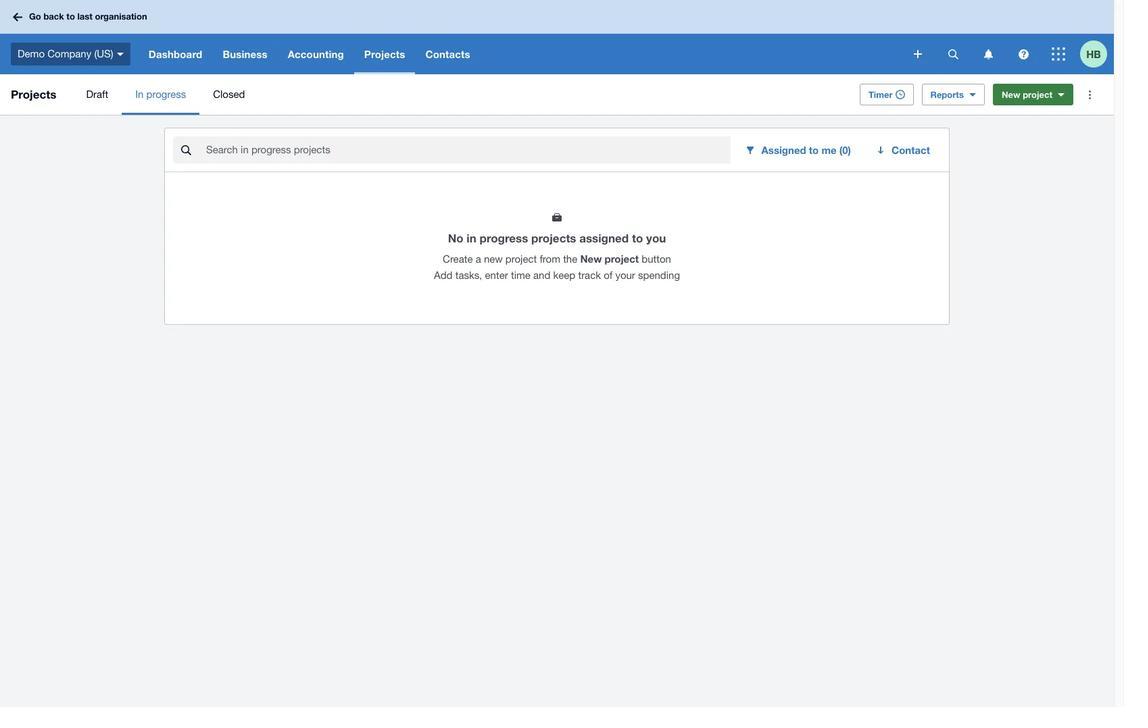 Task type: locate. For each thing, give the bounding box(es) containing it.
0 horizontal spatial to
[[67, 11, 75, 22]]

projects
[[531, 231, 576, 245]]

timer button
[[860, 84, 914, 105]]

to
[[67, 11, 75, 22], [809, 144, 819, 156], [632, 231, 643, 245]]

your
[[616, 270, 635, 281]]

demo company (us)
[[18, 48, 113, 59]]

new
[[1002, 89, 1021, 100], [580, 253, 602, 265]]

0 horizontal spatial progress
[[146, 89, 186, 100]]

1 horizontal spatial projects
[[364, 48, 405, 60]]

svg image inside demo company (us) popup button
[[117, 53, 124, 56]]

project
[[1023, 89, 1053, 100], [605, 253, 639, 265], [506, 254, 537, 265]]

progress right the in
[[146, 89, 186, 100]]

accounting button
[[278, 34, 354, 74]]

0 horizontal spatial project
[[506, 254, 537, 265]]

demo
[[18, 48, 45, 59]]

reports
[[931, 89, 964, 100]]

projects down demo
[[11, 87, 56, 101]]

project left more options icon
[[1023, 89, 1053, 100]]

2 vertical spatial to
[[632, 231, 643, 245]]

back
[[44, 11, 64, 22]]

0 vertical spatial new
[[1002, 89, 1021, 100]]

0 vertical spatial progress
[[146, 89, 186, 100]]

1 horizontal spatial new
[[1002, 89, 1021, 100]]

create a new project from the new project button add tasks, enter time and keep track of your spending
[[434, 253, 680, 281]]

(us)
[[94, 48, 113, 59]]

1 vertical spatial new
[[580, 253, 602, 265]]

go back to last organisation
[[29, 11, 147, 22]]

svg image
[[13, 13, 22, 21], [1052, 47, 1066, 61], [984, 49, 993, 59], [914, 50, 922, 58], [117, 53, 124, 56]]

draft link
[[73, 74, 122, 115]]

assigned to me (0) button
[[736, 137, 862, 164]]

spending
[[638, 270, 680, 281]]

in
[[135, 89, 144, 100]]

banner
[[0, 0, 1114, 74]]

0 horizontal spatial svg image
[[948, 49, 958, 59]]

2 horizontal spatial to
[[809, 144, 819, 156]]

closed link
[[200, 74, 259, 115]]

progress up 'new'
[[480, 231, 528, 245]]

project up the time
[[506, 254, 537, 265]]

hb
[[1087, 48, 1101, 60]]

no in progress projects assigned to you
[[448, 231, 666, 245]]

contacts
[[426, 48, 470, 60]]

2 horizontal spatial project
[[1023, 89, 1053, 100]]

2 svg image from the left
[[1019, 49, 1029, 59]]

projects
[[364, 48, 405, 60], [11, 87, 56, 101]]

to left last
[[67, 11, 75, 22]]

1 horizontal spatial progress
[[480, 231, 528, 245]]

svg image
[[948, 49, 958, 59], [1019, 49, 1029, 59]]

1 vertical spatial progress
[[480, 231, 528, 245]]

svg image up new project
[[1019, 49, 1029, 59]]

progress
[[146, 89, 186, 100], [480, 231, 528, 245]]

new inside create a new project from the new project button add tasks, enter time and keep track of your spending
[[580, 253, 602, 265]]

0 horizontal spatial projects
[[11, 87, 56, 101]]

svg image up reports popup button
[[948, 49, 958, 59]]

1 vertical spatial to
[[809, 144, 819, 156]]

to inside popup button
[[809, 144, 819, 156]]

to left me
[[809, 144, 819, 156]]

navigation
[[138, 34, 905, 74]]

from
[[540, 254, 560, 265]]

a
[[476, 254, 481, 265]]

no
[[448, 231, 464, 245]]

go back to last organisation link
[[8, 5, 155, 29]]

in progress
[[135, 89, 186, 100]]

navigation containing dashboard
[[138, 34, 905, 74]]

in
[[467, 231, 477, 245]]

new right reports popup button
[[1002, 89, 1021, 100]]

1 horizontal spatial svg image
[[1019, 49, 1029, 59]]

dashboard link
[[138, 34, 213, 74]]

1 horizontal spatial to
[[632, 231, 643, 245]]

accounting
[[288, 48, 344, 60]]

project up the your
[[605, 253, 639, 265]]

track
[[578, 270, 601, 281]]

1 vertical spatial projects
[[11, 87, 56, 101]]

0 vertical spatial projects
[[364, 48, 405, 60]]

the
[[563, 254, 578, 265]]

new
[[484, 254, 503, 265]]

0 horizontal spatial new
[[580, 253, 602, 265]]

project inside popup button
[[1023, 89, 1053, 100]]

new inside popup button
[[1002, 89, 1021, 100]]

0 vertical spatial to
[[67, 11, 75, 22]]

projects left contacts
[[364, 48, 405, 60]]

to left you
[[632, 231, 643, 245]]

(0)
[[840, 144, 851, 156]]

company
[[47, 48, 91, 59]]

new up track
[[580, 253, 602, 265]]



Task type: describe. For each thing, give the bounding box(es) containing it.
you
[[646, 231, 666, 245]]

Search in progress projects search field
[[205, 137, 731, 163]]

and
[[533, 270, 551, 281]]

assigned
[[762, 144, 806, 156]]

projects inside dropdown button
[[364, 48, 405, 60]]

create
[[443, 254, 473, 265]]

to inside 'link'
[[67, 11, 75, 22]]

business button
[[213, 34, 278, 74]]

me
[[822, 144, 837, 156]]

of
[[604, 270, 613, 281]]

closed
[[213, 89, 245, 100]]

in progress link
[[122, 74, 200, 115]]

hb button
[[1080, 34, 1114, 74]]

1 horizontal spatial project
[[605, 253, 639, 265]]

time
[[511, 270, 531, 281]]

button
[[642, 254, 671, 265]]

business
[[223, 48, 267, 60]]

navigation inside banner
[[138, 34, 905, 74]]

organisation
[[95, 11, 147, 22]]

assigned
[[580, 231, 629, 245]]

timer
[[869, 89, 893, 100]]

dashboard
[[149, 48, 202, 60]]

last
[[77, 11, 93, 22]]

add
[[434, 270, 453, 281]]

enter
[[485, 270, 508, 281]]

contact
[[892, 144, 930, 156]]

reports button
[[922, 84, 985, 105]]

assigned to me (0)
[[762, 144, 851, 156]]

new project button
[[993, 84, 1074, 105]]

svg image inside go back to last organisation 'link'
[[13, 13, 22, 21]]

go
[[29, 11, 41, 22]]

1 svg image from the left
[[948, 49, 958, 59]]

projects button
[[354, 34, 415, 74]]

tasks,
[[455, 270, 482, 281]]

contact button
[[867, 137, 941, 164]]

keep
[[553, 270, 576, 281]]

more options image
[[1076, 81, 1103, 108]]

banner containing hb
[[0, 0, 1114, 74]]

draft
[[86, 89, 108, 100]]

demo company (us) button
[[0, 34, 138, 74]]

new project
[[1002, 89, 1053, 100]]

contacts button
[[415, 34, 480, 74]]



Task type: vqa. For each thing, say whether or not it's contained in the screenshot.
First name field
no



